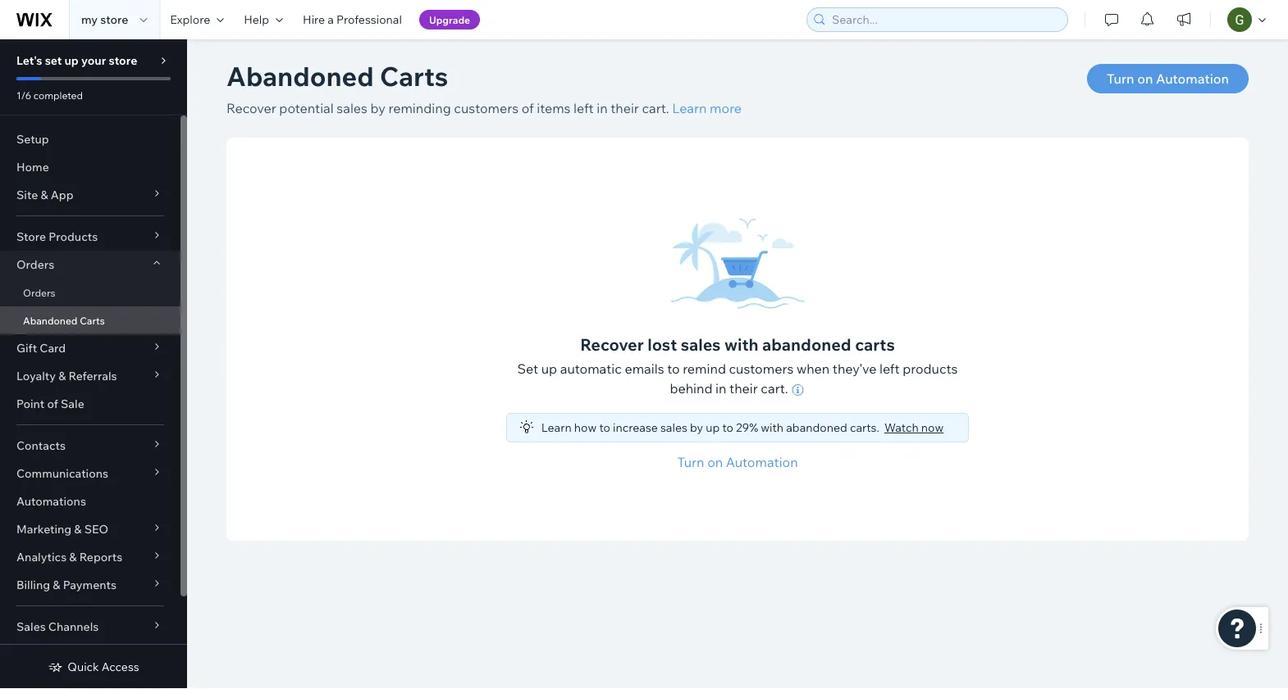 Task type: describe. For each thing, give the bounding box(es) containing it.
set
[[45, 53, 62, 68]]

setup
[[16, 132, 49, 146]]

loyalty & referrals
[[16, 369, 117, 384]]

marketing & seo button
[[0, 516, 180, 544]]

abandoned for abandoned carts
[[23, 315, 78, 327]]

when
[[797, 361, 830, 377]]

2 horizontal spatial to
[[722, 421, 733, 435]]

1 horizontal spatial recover
[[580, 334, 644, 355]]

automatic
[[560, 361, 622, 377]]

set
[[517, 361, 538, 377]]

let's set up your store
[[16, 53, 137, 68]]

hire
[[303, 12, 325, 27]]

by for carts
[[370, 100, 386, 117]]

turn on automation link
[[677, 453, 798, 473]]

orders button
[[0, 251, 180, 279]]

professional
[[336, 12, 402, 27]]

& for analytics
[[69, 551, 77, 565]]

on for turn on automation link
[[707, 455, 723, 471]]

watch
[[884, 421, 919, 435]]

gift
[[16, 341, 37, 356]]

their inside set up automatic emails to remind customers when they've left products behind in their cart.
[[729, 381, 758, 397]]

0 vertical spatial abandoned
[[762, 334, 851, 355]]

seo
[[84, 523, 108, 537]]

emails
[[625, 361, 664, 377]]

upgrade
[[429, 14, 470, 26]]

help button
[[234, 0, 293, 39]]

turn on automation button
[[1087, 64, 1249, 94]]

to inside set up automatic emails to remind customers when they've left products behind in their cart.
[[667, 361, 680, 377]]

behind
[[670, 381, 713, 397]]

learn how to increase sales by up to 29% with abandoned carts. watch now
[[541, 421, 944, 435]]

sales
[[16, 620, 46, 635]]

carts.
[[850, 421, 879, 435]]

my
[[81, 12, 98, 27]]

carts for abandoned carts
[[80, 315, 105, 327]]

more
[[710, 100, 742, 117]]

completed
[[33, 89, 83, 101]]

turn on automation for turn on automation link
[[677, 455, 798, 471]]

Search... field
[[827, 8, 1062, 31]]

now
[[921, 421, 944, 435]]

increase
[[613, 421, 658, 435]]

contacts button
[[0, 432, 180, 460]]

site & app
[[16, 188, 73, 202]]

quick access
[[68, 660, 139, 675]]

0 vertical spatial with
[[724, 334, 759, 355]]

abandoned carts recover potential sales by reminding customers of items left in their cart. learn more
[[226, 59, 742, 117]]

upgrade button
[[419, 10, 480, 30]]

hire a professional link
[[293, 0, 412, 39]]

recover lost sales with abandoned carts
[[580, 334, 895, 355]]

watch now link
[[884, 421, 944, 436]]

sales for how
[[660, 421, 687, 435]]

gift card button
[[0, 335, 180, 363]]

analytics & reports button
[[0, 544, 180, 572]]

automation for turn on automation button
[[1156, 71, 1229, 87]]

up inside set up automatic emails to remind customers when they've left products behind in their cart.
[[541, 361, 557, 377]]

automations
[[16, 495, 86, 509]]

learn inside abandoned carts recover potential sales by reminding customers of items left in their cart. learn more
[[672, 100, 707, 117]]

reminding
[[388, 100, 451, 117]]

sales channels button
[[0, 614, 180, 642]]

in inside set up automatic emails to remind customers when they've left products behind in their cart.
[[716, 381, 726, 397]]

left inside set up automatic emails to remind customers when they've left products behind in their cart.
[[879, 361, 900, 377]]

0 vertical spatial store
[[100, 12, 128, 27]]

& for marketing
[[74, 523, 82, 537]]

let's
[[16, 53, 42, 68]]

store
[[16, 230, 46, 244]]

2 horizontal spatial up
[[706, 421, 720, 435]]

channels
[[48, 620, 99, 635]]

how
[[574, 421, 597, 435]]

sales for carts
[[337, 100, 368, 117]]

sale
[[61, 397, 84, 411]]

analytics
[[16, 551, 67, 565]]

referrals
[[69, 369, 117, 384]]

set up automatic emails to remind customers when they've left products behind in their cart.
[[517, 361, 958, 397]]

on for turn on automation button
[[1137, 71, 1153, 87]]

analytics & reports
[[16, 551, 122, 565]]

billing
[[16, 578, 50, 593]]

abandoned carts link
[[0, 307, 180, 335]]

payments
[[63, 578, 116, 593]]

communications
[[16, 467, 108, 481]]

orders link
[[0, 279, 180, 307]]

automation for turn on automation link
[[726, 455, 798, 471]]

loyalty
[[16, 369, 56, 384]]

home link
[[0, 153, 180, 181]]

explore
[[170, 12, 210, 27]]

quick
[[68, 660, 99, 675]]

access
[[102, 660, 139, 675]]

hire a professional
[[303, 12, 402, 27]]

0 horizontal spatial to
[[599, 421, 610, 435]]

point
[[16, 397, 45, 411]]

up inside sidebar element
[[64, 53, 79, 68]]

automations link
[[0, 488, 180, 516]]

remind
[[683, 361, 726, 377]]

1 vertical spatial sales
[[681, 334, 721, 355]]



Task type: vqa. For each thing, say whether or not it's contained in the screenshot.
SEO
yes



Task type: locate. For each thing, give the bounding box(es) containing it.
& inside dropdown button
[[69, 551, 77, 565]]

1 vertical spatial their
[[729, 381, 758, 397]]

marketing
[[16, 523, 72, 537]]

& inside popup button
[[41, 188, 48, 202]]

1 horizontal spatial learn
[[672, 100, 707, 117]]

29%
[[736, 421, 758, 435]]

1 horizontal spatial turn
[[1107, 71, 1134, 87]]

0 horizontal spatial left
[[574, 100, 594, 117]]

0 vertical spatial by
[[370, 100, 386, 117]]

cart. up learn how to increase sales by up to 29% with abandoned carts. watch now
[[761, 381, 788, 397]]

0 horizontal spatial by
[[370, 100, 386, 117]]

app
[[51, 188, 73, 202]]

1 horizontal spatial their
[[729, 381, 758, 397]]

abandoned for abandoned carts recover potential sales by reminding customers of items left in their cart. learn more
[[226, 59, 374, 93]]

learn
[[672, 100, 707, 117], [541, 421, 572, 435]]

0 vertical spatial learn
[[672, 100, 707, 117]]

card
[[40, 341, 66, 356]]

abandoned left carts.
[[786, 421, 847, 435]]

1 horizontal spatial with
[[761, 421, 784, 435]]

1 horizontal spatial by
[[690, 421, 703, 435]]

0 horizontal spatial automation
[[726, 455, 798, 471]]

to right how
[[599, 421, 610, 435]]

gift card
[[16, 341, 66, 356]]

with
[[724, 334, 759, 355], [761, 421, 784, 435]]

sales right increase
[[660, 421, 687, 435]]

turn on automation for turn on automation button
[[1107, 71, 1229, 87]]

turn on automation
[[1107, 71, 1229, 87], [677, 455, 798, 471]]

potential
[[279, 100, 334, 117]]

my store
[[81, 12, 128, 27]]

turn on automation inside button
[[1107, 71, 1229, 87]]

your
[[81, 53, 106, 68]]

by inside abandoned carts recover potential sales by reminding customers of items left in their cart. learn more
[[370, 100, 386, 117]]

1 horizontal spatial in
[[716, 381, 726, 397]]

0 horizontal spatial cart.
[[642, 100, 669, 117]]

carts up reminding
[[380, 59, 448, 93]]

in inside abandoned carts recover potential sales by reminding customers of items left in their cart. learn more
[[597, 100, 608, 117]]

abandoned up potential
[[226, 59, 374, 93]]

1 horizontal spatial abandoned
[[226, 59, 374, 93]]

with right 29%
[[761, 421, 784, 435]]

their up learn how to increase sales by up to 29% with abandoned carts. watch now
[[729, 381, 758, 397]]

&
[[41, 188, 48, 202], [58, 369, 66, 384], [74, 523, 82, 537], [69, 551, 77, 565], [53, 578, 60, 593]]

quick access button
[[48, 660, 139, 675]]

sales inside abandoned carts recover potential sales by reminding customers of items left in their cart. learn more
[[337, 100, 368, 117]]

1 vertical spatial cart.
[[761, 381, 788, 397]]

customers inside set up automatic emails to remind customers when they've left products behind in their cart.
[[729, 361, 794, 377]]

cart. inside abandoned carts recover potential sales by reminding customers of items left in their cart. learn more
[[642, 100, 669, 117]]

with up set up automatic emails to remind customers when they've left products behind in their cart.
[[724, 334, 759, 355]]

0 horizontal spatial on
[[707, 455, 723, 471]]

orders
[[16, 258, 54, 272], [23, 287, 55, 299]]

setup link
[[0, 126, 180, 153]]

0 horizontal spatial up
[[64, 53, 79, 68]]

1 horizontal spatial customers
[[729, 361, 794, 377]]

help
[[244, 12, 269, 27]]

abandoned inside abandoned carts recover potential sales by reminding customers of items left in their cart. learn more
[[226, 59, 374, 93]]

store products button
[[0, 223, 180, 251]]

1 vertical spatial left
[[879, 361, 900, 377]]

by left reminding
[[370, 100, 386, 117]]

automation inside button
[[1156, 71, 1229, 87]]

sales up remind
[[681, 334, 721, 355]]

1 vertical spatial with
[[761, 421, 784, 435]]

a
[[328, 12, 334, 27]]

marketing & seo
[[16, 523, 108, 537]]

cart. inside set up automatic emails to remind customers when they've left products behind in their cart.
[[761, 381, 788, 397]]

store products
[[16, 230, 98, 244]]

of inside abandoned carts recover potential sales by reminding customers of items left in their cart. learn more
[[522, 100, 534, 117]]

& for site
[[41, 188, 48, 202]]

2 vertical spatial sales
[[660, 421, 687, 435]]

by down 'behind'
[[690, 421, 703, 435]]

0 horizontal spatial customers
[[454, 100, 519, 117]]

orders down store at the top left
[[16, 258, 54, 272]]

1 vertical spatial in
[[716, 381, 726, 397]]

0 vertical spatial customers
[[454, 100, 519, 117]]

up right the set
[[64, 53, 79, 68]]

site
[[16, 188, 38, 202]]

1 vertical spatial up
[[541, 361, 557, 377]]

carts
[[855, 334, 895, 355]]

1 vertical spatial turn
[[677, 455, 704, 471]]

1/6 completed
[[16, 89, 83, 101]]

cart. left learn more link
[[642, 100, 669, 117]]

turn inside button
[[1107, 71, 1134, 87]]

orders inside popup button
[[16, 258, 54, 272]]

cart.
[[642, 100, 669, 117], [761, 381, 788, 397]]

by for how
[[690, 421, 703, 435]]

of left sale
[[47, 397, 58, 411]]

billing & payments
[[16, 578, 116, 593]]

1 horizontal spatial cart.
[[761, 381, 788, 397]]

abandoned up when
[[762, 334, 851, 355]]

1 vertical spatial recover
[[580, 334, 644, 355]]

their inside abandoned carts recover potential sales by reminding customers of items left in their cart. learn more
[[611, 100, 639, 117]]

in down remind
[[716, 381, 726, 397]]

recover
[[226, 100, 276, 117], [580, 334, 644, 355]]

in
[[597, 100, 608, 117], [716, 381, 726, 397]]

customers inside abandoned carts recover potential sales by reminding customers of items left in their cart. learn more
[[454, 100, 519, 117]]

point of sale
[[16, 397, 84, 411]]

0 horizontal spatial learn
[[541, 421, 572, 435]]

of inside point of sale link
[[47, 397, 58, 411]]

abandoned inside sidebar element
[[23, 315, 78, 327]]

lost
[[648, 334, 677, 355]]

& left reports
[[69, 551, 77, 565]]

0 horizontal spatial in
[[597, 100, 608, 117]]

site & app button
[[0, 181, 180, 209]]

0 horizontal spatial turn
[[677, 455, 704, 471]]

0 vertical spatial left
[[574, 100, 594, 117]]

0 vertical spatial sales
[[337, 100, 368, 117]]

0 vertical spatial orders
[[16, 258, 54, 272]]

1 horizontal spatial automation
[[1156, 71, 1229, 87]]

0 vertical spatial recover
[[226, 100, 276, 117]]

point of sale link
[[0, 391, 180, 418]]

store right your
[[109, 53, 137, 68]]

0 horizontal spatial with
[[724, 334, 759, 355]]

on
[[1137, 71, 1153, 87], [707, 455, 723, 471]]

& right billing
[[53, 578, 60, 593]]

store right my
[[100, 12, 128, 27]]

1 vertical spatial orders
[[23, 287, 55, 299]]

their
[[611, 100, 639, 117], [729, 381, 758, 397]]

0 vertical spatial turn on automation
[[1107, 71, 1229, 87]]

by
[[370, 100, 386, 117], [690, 421, 703, 435]]

& right loyalty
[[58, 369, 66, 384]]

learn left more
[[672, 100, 707, 117]]

carts down orders link
[[80, 315, 105, 327]]

0 horizontal spatial recover
[[226, 100, 276, 117]]

left inside abandoned carts recover potential sales by reminding customers of items left in their cart. learn more
[[574, 100, 594, 117]]

& left the seo at bottom left
[[74, 523, 82, 537]]

& inside popup button
[[74, 523, 82, 537]]

learn left how
[[541, 421, 572, 435]]

turn for turn on automation button
[[1107, 71, 1134, 87]]

1 horizontal spatial turn on automation
[[1107, 71, 1229, 87]]

1 vertical spatial automation
[[726, 455, 798, 471]]

customers right reminding
[[454, 100, 519, 117]]

orders up abandoned carts
[[23, 287, 55, 299]]

store inside sidebar element
[[109, 53, 137, 68]]

0 horizontal spatial their
[[611, 100, 639, 117]]

sales channels
[[16, 620, 99, 635]]

& for billing
[[53, 578, 60, 593]]

0 horizontal spatial abandoned
[[23, 315, 78, 327]]

1 horizontal spatial up
[[541, 361, 557, 377]]

turn for turn on automation link
[[677, 455, 704, 471]]

1 vertical spatial carts
[[80, 315, 105, 327]]

1 vertical spatial abandoned
[[786, 421, 847, 435]]

up right set
[[541, 361, 557, 377]]

loyalty & referrals button
[[0, 363, 180, 391]]

products
[[903, 361, 958, 377]]

home
[[16, 160, 49, 174]]

1 horizontal spatial left
[[879, 361, 900, 377]]

left
[[574, 100, 594, 117], [879, 361, 900, 377]]

carts inside abandoned carts link
[[80, 315, 105, 327]]

their right items
[[611, 100, 639, 117]]

communications button
[[0, 460, 180, 488]]

1 vertical spatial abandoned
[[23, 315, 78, 327]]

customers down recover lost sales with abandoned carts
[[729, 361, 794, 377]]

0 vertical spatial automation
[[1156, 71, 1229, 87]]

contacts
[[16, 439, 66, 453]]

0 horizontal spatial carts
[[80, 315, 105, 327]]

left right items
[[574, 100, 594, 117]]

0 vertical spatial in
[[597, 100, 608, 117]]

1 horizontal spatial of
[[522, 100, 534, 117]]

1/6
[[16, 89, 31, 101]]

to left 29%
[[722, 421, 733, 435]]

1 horizontal spatial to
[[667, 361, 680, 377]]

0 horizontal spatial of
[[47, 397, 58, 411]]

& inside 'dropdown button'
[[58, 369, 66, 384]]

recover left potential
[[226, 100, 276, 117]]

of
[[522, 100, 534, 117], [47, 397, 58, 411]]

0 vertical spatial turn
[[1107, 71, 1134, 87]]

1 vertical spatial store
[[109, 53, 137, 68]]

recover up automatic
[[580, 334, 644, 355]]

1 horizontal spatial on
[[1137, 71, 1153, 87]]

1 horizontal spatial carts
[[380, 59, 448, 93]]

1 vertical spatial learn
[[541, 421, 572, 435]]

on inside button
[[1137, 71, 1153, 87]]

1 vertical spatial turn on automation
[[677, 455, 798, 471]]

0 vertical spatial abandoned
[[226, 59, 374, 93]]

items
[[537, 100, 571, 117]]

carts
[[380, 59, 448, 93], [80, 315, 105, 327]]

1 vertical spatial customers
[[729, 361, 794, 377]]

reports
[[79, 551, 122, 565]]

they've
[[833, 361, 877, 377]]

0 vertical spatial up
[[64, 53, 79, 68]]

0 vertical spatial on
[[1137, 71, 1153, 87]]

0 vertical spatial carts
[[380, 59, 448, 93]]

abandoned
[[226, 59, 374, 93], [23, 315, 78, 327]]

orders for "orders" popup button
[[16, 258, 54, 272]]

in right items
[[597, 100, 608, 117]]

abandoned up 'card'
[[23, 315, 78, 327]]

carts inside abandoned carts recover potential sales by reminding customers of items left in their cart. learn more
[[380, 59, 448, 93]]

up left 29%
[[706, 421, 720, 435]]

& right site
[[41, 188, 48, 202]]

automation
[[1156, 71, 1229, 87], [726, 455, 798, 471]]

orders for orders link
[[23, 287, 55, 299]]

& inside 'popup button'
[[53, 578, 60, 593]]

0 vertical spatial of
[[522, 100, 534, 117]]

store
[[100, 12, 128, 27], [109, 53, 137, 68]]

1 vertical spatial by
[[690, 421, 703, 435]]

abandoned carts
[[23, 315, 105, 327]]

sales right potential
[[337, 100, 368, 117]]

products
[[49, 230, 98, 244]]

1 vertical spatial of
[[47, 397, 58, 411]]

recover inside abandoned carts recover potential sales by reminding customers of items left in their cart. learn more
[[226, 100, 276, 117]]

left down 'carts'
[[879, 361, 900, 377]]

& for loyalty
[[58, 369, 66, 384]]

0 horizontal spatial turn on automation
[[677, 455, 798, 471]]

abandoned
[[762, 334, 851, 355], [786, 421, 847, 435]]

to up 'behind'
[[667, 361, 680, 377]]

of left items
[[522, 100, 534, 117]]

carts for abandoned carts recover potential sales by reminding customers of items left in their cart. learn more
[[380, 59, 448, 93]]

0 vertical spatial their
[[611, 100, 639, 117]]

0 vertical spatial cart.
[[642, 100, 669, 117]]

2 vertical spatial up
[[706, 421, 720, 435]]

learn more link
[[672, 100, 742, 117]]

sidebar element
[[0, 39, 187, 690]]

billing & payments button
[[0, 572, 180, 600]]

1 vertical spatial on
[[707, 455, 723, 471]]



